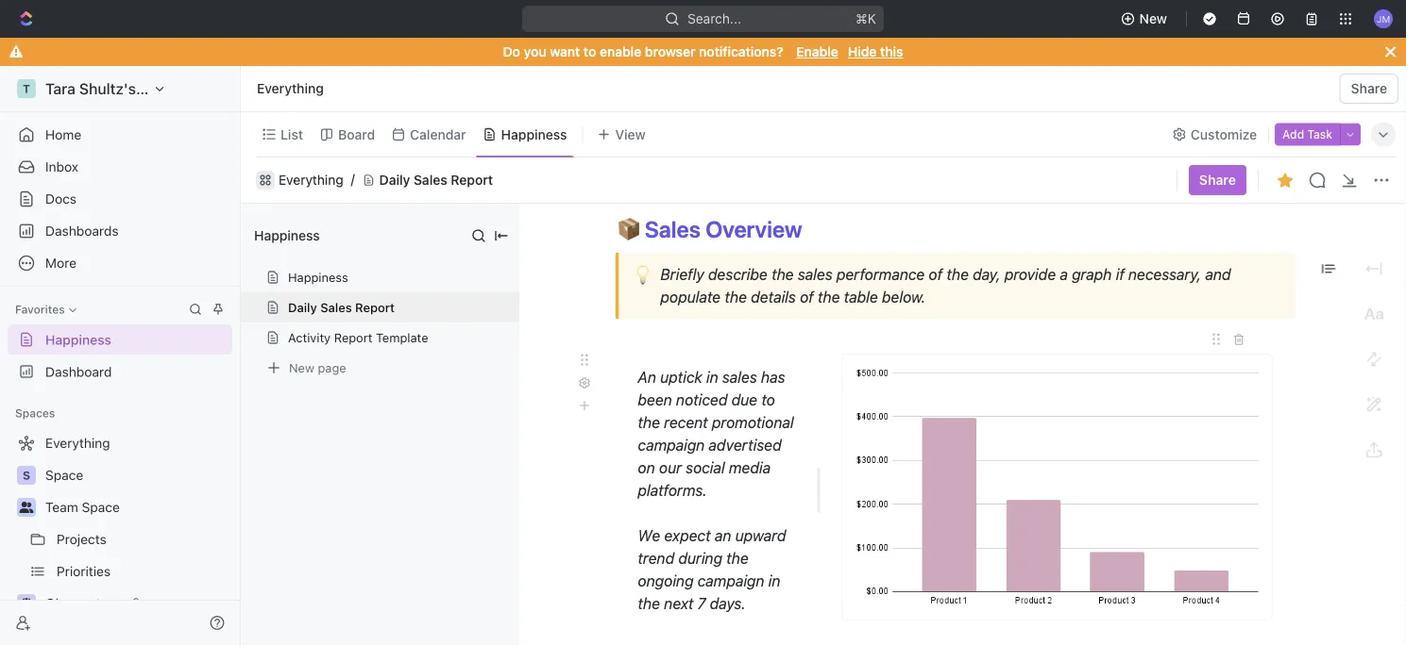 Task type: vqa. For each thing, say whether or not it's contained in the screenshot.
Home 'link'
yes



Task type: describe. For each thing, give the bounding box(es) containing it.
tara
[[45, 80, 75, 98]]

customize
[[1191, 127, 1257, 142]]

globe image
[[21, 599, 32, 610]]

in inside we expect an upward trend during the ongoing campaign in the next 7 days.
[[768, 573, 780, 591]]

new page
[[289, 361, 346, 375]]

jm button
[[1368, 4, 1399, 34]]

team space
[[45, 500, 120, 516]]

the left table
[[818, 289, 840, 307]]

1 vertical spatial everything
[[279, 172, 343, 188]]

0 vertical spatial of
[[929, 266, 943, 284]]

next
[[664, 595, 694, 613]]

calendar link
[[406, 121, 466, 148]]

1 vertical spatial sales
[[645, 217, 701, 243]]

customize button
[[1166, 121, 1263, 148]]

on
[[638, 459, 655, 477]]

sales for the
[[798, 266, 833, 284]]

jm
[[1377, 13, 1390, 24]]

social
[[686, 459, 725, 477]]

observatory link
[[45, 589, 229, 620]]

home link
[[8, 120, 232, 150]]

1 vertical spatial space
[[82, 500, 120, 516]]

browser
[[645, 44, 696, 59]]

activity
[[288, 331, 331, 345]]

overview
[[706, 217, 802, 243]]

board link
[[334, 121, 375, 148]]

uptick
[[660, 369, 702, 387]]

if
[[1116, 266, 1125, 284]]

board
[[338, 127, 375, 142]]

sidebar navigation
[[0, 66, 245, 646]]

enable
[[600, 44, 641, 59]]

team
[[45, 500, 78, 516]]

enable
[[796, 44, 838, 59]]

0 vertical spatial report
[[451, 172, 493, 188]]

dashboards
[[45, 223, 119, 239]]

home
[[45, 127, 81, 143]]

dashboard link
[[8, 357, 232, 387]]

activity report template
[[288, 331, 428, 345]]

add task
[[1283, 128, 1333, 141]]

day,
[[973, 266, 1001, 284]]

necessary,
[[1129, 266, 1201, 284]]

we expect an upward trend during the ongoing campaign in the next 7 days.
[[638, 527, 790, 613]]

campaign inside an uptick in sales has been noticed due to the recent promotional campaign advertised on our social media platforms.
[[638, 437, 705, 455]]

an
[[638, 369, 656, 387]]

table
[[844, 289, 878, 307]]

favorites
[[15, 303, 65, 316]]

below.
[[882, 289, 926, 307]]

space link
[[45, 461, 229, 491]]

want
[[550, 44, 580, 59]]

days.
[[710, 595, 746, 613]]

1 vertical spatial everything link
[[279, 172, 343, 188]]

a
[[1060, 266, 1068, 284]]

priorities link
[[57, 557, 229, 587]]

we
[[638, 527, 660, 545]]

the inside an uptick in sales has been noticed due to the recent promotional campaign advertised on our social media platforms.
[[638, 414, 660, 432]]

0 vertical spatial daily
[[379, 172, 410, 188]]

more button
[[8, 248, 232, 279]]

page
[[318, 361, 346, 375]]

been
[[638, 391, 672, 409]]

in inside an uptick in sales has been noticed due to the recent promotional campaign advertised on our social media platforms.
[[706, 369, 718, 387]]

the down an
[[726, 550, 749, 568]]

ongoing
[[638, 573, 694, 591]]

s
[[23, 469, 30, 483]]

graph
[[1072, 266, 1112, 284]]

1 horizontal spatial happiness link
[[497, 121, 567, 148]]

media
[[729, 459, 771, 477]]

tree inside sidebar navigation
[[8, 429, 232, 646]]

provide
[[1005, 266, 1056, 284]]

dropdown menu image
[[1321, 261, 1338, 278]]

trend
[[638, 550, 674, 568]]

during
[[678, 550, 722, 568]]

2 vertical spatial everything link
[[8, 429, 229, 459]]

0 horizontal spatial to
[[584, 44, 596, 59]]

inbox
[[45, 159, 78, 175]]

list link
[[277, 121, 303, 148]]

💡
[[632, 265, 649, 285]]

upward
[[735, 527, 786, 545]]

view button
[[591, 121, 652, 148]]

tara shultz's workspace
[[45, 80, 218, 98]]

this
[[880, 44, 903, 59]]

briefly describe the sales performance of the day, provide a graph if necessary, and populate the details of the table below.
[[661, 266, 1235, 307]]

7
[[698, 595, 706, 613]]

share button
[[1340, 74, 1399, 104]]

2 vertical spatial report
[[334, 331, 372, 345]]

shultz's
[[79, 80, 136, 98]]

details
[[751, 289, 796, 307]]

space, , element
[[17, 467, 36, 485]]

docs link
[[8, 184, 232, 214]]

user group image
[[19, 502, 34, 514]]



Task type: locate. For each thing, give the bounding box(es) containing it.
1 vertical spatial happiness link
[[8, 325, 232, 355]]

and
[[1205, 266, 1231, 284]]

sales inside the 'briefly describe the sales performance of the day, provide a graph if necessary, and populate the details of the table below.'
[[798, 266, 833, 284]]

you
[[524, 44, 546, 59]]

view button
[[591, 112, 652, 157]]

0 horizontal spatial sales
[[722, 369, 757, 387]]

1 vertical spatial campaign
[[698, 573, 764, 591]]

the down been at the bottom left
[[638, 414, 660, 432]]

0 vertical spatial new
[[1140, 11, 1167, 26]]

of right details in the top right of the page
[[800, 289, 814, 307]]

0 horizontal spatial sales
[[320, 301, 352, 315]]

view
[[615, 127, 646, 142]]

0 vertical spatial happiness link
[[497, 121, 567, 148]]

0 horizontal spatial share
[[1199, 172, 1236, 188]]

📦
[[617, 217, 640, 243]]

0 vertical spatial campaign
[[638, 437, 705, 455]]

add task button
[[1275, 123, 1340, 146]]

campaign
[[638, 437, 705, 455], [698, 573, 764, 591]]

expect
[[664, 527, 711, 545]]

report up activity report template
[[355, 301, 395, 315]]

0 vertical spatial to
[[584, 44, 596, 59]]

to right want in the top of the page
[[584, 44, 596, 59]]

dashboard
[[45, 365, 112, 380]]

2 vertical spatial sales
[[320, 301, 352, 315]]

docs
[[45, 191, 77, 207]]

0 horizontal spatial happiness link
[[8, 325, 232, 355]]

1 vertical spatial in
[[768, 573, 780, 591]]

0 horizontal spatial new
[[289, 361, 314, 375]]

projects
[[57, 532, 107, 548]]

everything link up "space" link
[[8, 429, 229, 459]]

add
[[1283, 128, 1304, 141]]

search...
[[688, 11, 741, 26]]

the down describe at the right of page
[[725, 289, 747, 307]]

daily up activity
[[288, 301, 317, 315]]

sales left performance
[[798, 266, 833, 284]]

everything inside tree
[[45, 436, 110, 451]]

the up details in the top right of the page
[[772, 266, 794, 284]]

daily sales report down calendar link
[[379, 172, 493, 188]]

📦 sales overview
[[617, 217, 802, 243]]

daily
[[379, 172, 410, 188], [288, 301, 317, 315]]

0 vertical spatial sales
[[798, 266, 833, 284]]

space up projects
[[82, 500, 120, 516]]

1 vertical spatial of
[[800, 289, 814, 307]]

new
[[1140, 11, 1167, 26], [289, 361, 314, 375]]

everything link up list
[[252, 77, 328, 100]]

0 vertical spatial in
[[706, 369, 718, 387]]

hide
[[848, 44, 877, 59]]

sales
[[414, 172, 447, 188], [645, 217, 701, 243], [320, 301, 352, 315]]

describe
[[708, 266, 768, 284]]

1 horizontal spatial in
[[768, 573, 780, 591]]

promotional
[[712, 414, 794, 432]]

tree containing everything
[[8, 429, 232, 646]]

everything link down list
[[279, 172, 343, 188]]

platforms.
[[638, 482, 707, 500]]

spaces
[[15, 407, 55, 420]]

1 horizontal spatial sales
[[414, 172, 447, 188]]

projects link
[[57, 525, 229, 555]]

1 vertical spatial sales
[[722, 369, 757, 387]]

sales right 📦
[[645, 217, 701, 243]]

share down "customize" "button"
[[1199, 172, 1236, 188]]

dashboards link
[[8, 216, 232, 246]]

sales for in
[[722, 369, 757, 387]]

sales up activity report template
[[320, 301, 352, 315]]

noticed
[[676, 391, 728, 409]]

template
[[376, 331, 428, 345]]

sales down calendar link
[[414, 172, 447, 188]]

advertised
[[709, 437, 782, 455]]

recent
[[664, 414, 708, 432]]

2 horizontal spatial sales
[[645, 217, 701, 243]]

an uptick in sales has been noticed due to the recent promotional campaign advertised on our social media platforms.
[[638, 369, 798, 500]]

daily sales report
[[379, 172, 493, 188], [288, 301, 395, 315]]

task
[[1307, 128, 1333, 141]]

1 vertical spatial new
[[289, 361, 314, 375]]

1 vertical spatial report
[[355, 301, 395, 315]]

campaign up our at the left bottom
[[638, 437, 705, 455]]

team space link
[[45, 493, 229, 523]]

do you want to enable browser notifications? enable hide this
[[503, 44, 903, 59]]

0 vertical spatial space
[[45, 468, 83, 484]]

calendar
[[410, 127, 466, 142]]

0 vertical spatial sales
[[414, 172, 447, 188]]

t
[[23, 82, 30, 95]]

more
[[45, 255, 77, 271]]

0 horizontal spatial of
[[800, 289, 814, 307]]

happiness
[[501, 127, 567, 142], [254, 228, 320, 244], [288, 271, 348, 285], [45, 332, 111, 348]]

happiness link up dashboard link
[[8, 325, 232, 355]]

sales up due
[[722, 369, 757, 387]]

1 vertical spatial share
[[1199, 172, 1236, 188]]

tree
[[8, 429, 232, 646]]

1 horizontal spatial sales
[[798, 266, 833, 284]]

list
[[280, 127, 303, 142]]

2 vertical spatial everything
[[45, 436, 110, 451]]

0 vertical spatial share
[[1351, 81, 1387, 96]]

the down 'ongoing'
[[638, 595, 660, 613]]

1 horizontal spatial of
[[929, 266, 943, 284]]

observatory
[[45, 596, 121, 612]]

notifications?
[[699, 44, 783, 59]]

has
[[761, 369, 785, 387]]

daily down calendar link
[[379, 172, 410, 188]]

happiness link
[[497, 121, 567, 148], [8, 325, 232, 355]]

to inside an uptick in sales has been noticed due to the recent promotional campaign advertised on our social media platforms.
[[761, 391, 775, 409]]

report up page
[[334, 331, 372, 345]]

our
[[659, 459, 682, 477]]

everything down list
[[279, 172, 343, 188]]

new for new
[[1140, 11, 1167, 26]]

the left day,
[[947, 266, 969, 284]]

new for new page
[[289, 361, 314, 375]]

of
[[929, 266, 943, 284], [800, 289, 814, 307]]

everything down spaces at bottom
[[45, 436, 110, 451]]

0 vertical spatial daily sales report
[[379, 172, 493, 188]]

favorites button
[[8, 298, 84, 321]]

share inside 'button'
[[1351, 81, 1387, 96]]

daily sales report up activity report template
[[288, 301, 395, 315]]

1 vertical spatial to
[[761, 391, 775, 409]]

an
[[715, 527, 731, 545]]

1 horizontal spatial new
[[1140, 11, 1167, 26]]

new inside button
[[1140, 11, 1167, 26]]

due
[[732, 391, 758, 409]]

0 vertical spatial everything link
[[252, 77, 328, 100]]

space up team at bottom
[[45, 468, 83, 484]]

1 horizontal spatial to
[[761, 391, 775, 409]]

the
[[772, 266, 794, 284], [947, 266, 969, 284], [725, 289, 747, 307], [818, 289, 840, 307], [638, 414, 660, 432], [726, 550, 749, 568], [638, 595, 660, 613]]

to down has
[[761, 391, 775, 409]]

campaign up days.
[[698, 573, 764, 591]]

everything
[[257, 81, 324, 96], [279, 172, 343, 188], [45, 436, 110, 451]]

sales inside an uptick in sales has been noticed due to the recent promotional campaign advertised on our social media platforms.
[[722, 369, 757, 387]]

share down jm dropdown button
[[1351, 81, 1387, 96]]

performance
[[837, 266, 925, 284]]

share
[[1351, 81, 1387, 96], [1199, 172, 1236, 188]]

in down upward
[[768, 573, 780, 591]]

1 vertical spatial daily sales report
[[288, 301, 395, 315]]

happiness inside sidebar navigation
[[45, 332, 111, 348]]

tara shultz's workspace, , element
[[17, 79, 36, 98]]

briefly
[[661, 266, 704, 284]]

in up noticed
[[706, 369, 718, 387]]

of left day,
[[929, 266, 943, 284]]

0 horizontal spatial in
[[706, 369, 718, 387]]

campaign inside we expect an upward trend during the ongoing campaign in the next 7 days.
[[698, 573, 764, 591]]

0 horizontal spatial daily
[[288, 301, 317, 315]]

everything up list
[[257, 81, 324, 96]]

new button
[[1113, 4, 1179, 34]]

0 vertical spatial everything
[[257, 81, 324, 96]]

happiness link down you
[[497, 121, 567, 148]]

report down calendar
[[451, 172, 493, 188]]

1 vertical spatial daily
[[288, 301, 317, 315]]

do
[[503, 44, 520, 59]]

workspace
[[140, 80, 218, 98]]

1 horizontal spatial share
[[1351, 81, 1387, 96]]

space
[[45, 468, 83, 484], [82, 500, 120, 516]]

1 horizontal spatial daily
[[379, 172, 410, 188]]

⌘k
[[856, 11, 876, 26]]

sales
[[798, 266, 833, 284], [722, 369, 757, 387]]

populate
[[661, 289, 721, 307]]



